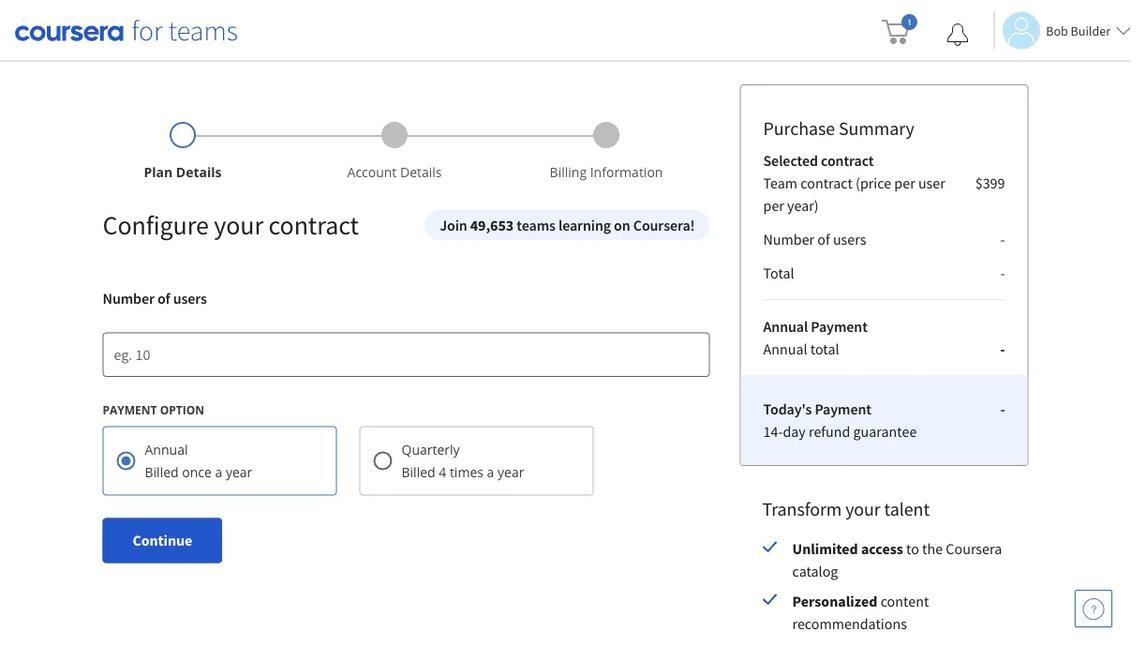 Task type: locate. For each thing, give the bounding box(es) containing it.
1 - from the top
[[1001, 230, 1006, 249]]

of down configure
[[158, 289, 170, 308]]

learning
[[559, 216, 611, 234]]

1 horizontal spatial number of users
[[764, 230, 867, 249]]

0 vertical spatial of
[[818, 230, 831, 249]]

users down team contract (price per user per year)
[[834, 230, 867, 249]]

today's payment
[[764, 400, 872, 418]]

0 horizontal spatial year
[[226, 463, 253, 481]]

1 vertical spatial number
[[103, 289, 155, 308]]

1 billed from the left
[[145, 463, 179, 481]]

plan details
[[144, 163, 222, 181]]

annual inside annual billed once a year
[[145, 441, 188, 459]]

help center image
[[1083, 597, 1106, 620]]

billed inside quarterly billed 4 times a year
[[402, 463, 436, 481]]

1 vertical spatial your
[[846, 498, 881, 521]]

shopping cart: 1 item image
[[883, 14, 918, 44]]

times
[[450, 463, 484, 481]]

14-day refund guarantee
[[764, 422, 918, 441]]

option
[[160, 402, 204, 418]]

details right account
[[400, 163, 442, 181]]

0 vertical spatial annual
[[764, 317, 809, 336]]

billing information
[[550, 163, 663, 181]]

year
[[226, 463, 253, 481], [498, 463, 525, 481]]

your down plan details
[[214, 209, 264, 241]]

contract down selected contract
[[801, 173, 853, 192]]

4 - from the top
[[1001, 400, 1006, 418]]

0 horizontal spatial a
[[215, 463, 223, 481]]

-
[[1001, 230, 1006, 249], [1001, 264, 1006, 282], [1001, 339, 1006, 358], [1001, 400, 1006, 418]]

details right plan
[[176, 163, 222, 181]]

number
[[764, 230, 815, 249], [103, 289, 155, 308]]

users down configure
[[173, 289, 207, 308]]

payment for today's payment
[[815, 400, 872, 418]]

your up unlimited access
[[846, 498, 881, 521]]

quarterly billed 4 times a year
[[402, 441, 525, 481]]

year right once
[[226, 463, 253, 481]]

annual up annual total
[[764, 317, 809, 336]]

contract down account
[[269, 209, 359, 241]]

bob builder button
[[994, 12, 1132, 49]]

$399
[[976, 173, 1006, 192]]

coursera image
[[15, 15, 237, 45]]

guarantee
[[854, 422, 918, 441]]

0 horizontal spatial per
[[764, 196, 785, 215]]

coursera
[[947, 539, 1003, 558]]

once
[[182, 463, 212, 481]]

annual payment
[[764, 317, 868, 336]]

2 vertical spatial contract
[[269, 209, 359, 241]]

talent
[[885, 498, 930, 521]]

2 vertical spatial annual
[[145, 441, 188, 459]]

of
[[818, 230, 831, 249], [158, 289, 170, 308]]

number of users
[[764, 230, 867, 249], [103, 289, 207, 308]]

year)
[[788, 196, 819, 215]]

builder
[[1072, 22, 1111, 39]]

number down configure
[[103, 289, 155, 308]]

on
[[614, 216, 631, 234]]

1 vertical spatial contract
[[801, 173, 853, 192]]

payment up 14-day refund guarantee
[[815, 400, 872, 418]]

billed for billed 4 times a year
[[402, 463, 436, 481]]

billed left 4
[[402, 463, 436, 481]]

a
[[215, 463, 223, 481], [487, 463, 495, 481]]

1 horizontal spatial details
[[400, 163, 442, 181]]

refund
[[809, 422, 851, 441]]

1 vertical spatial number of users
[[103, 289, 207, 308]]

continue
[[133, 531, 192, 550]]

0 horizontal spatial billed
[[145, 463, 179, 481]]

your for transform
[[846, 498, 881, 521]]

contract inside team contract (price per user per year)
[[801, 173, 853, 192]]

quarterly
[[402, 441, 460, 459]]

1 horizontal spatial a
[[487, 463, 495, 481]]

billed inside annual billed once a year
[[145, 463, 179, 481]]

bob
[[1047, 22, 1069, 39]]

year right times
[[498, 463, 525, 481]]

1 a from the left
[[215, 463, 223, 481]]

a right times
[[487, 463, 495, 481]]

1 horizontal spatial users
[[834, 230, 867, 249]]

payment up total
[[812, 317, 868, 336]]

1 horizontal spatial year
[[498, 463, 525, 481]]

annual billed once a year
[[145, 441, 253, 481]]

2 a from the left
[[487, 463, 495, 481]]

year inside quarterly billed 4 times a year
[[498, 463, 525, 481]]

number of users down year)
[[764, 230, 867, 249]]

1 horizontal spatial your
[[846, 498, 881, 521]]

4
[[439, 463, 447, 481]]

- for of
[[1001, 230, 1006, 249]]

Number of users text field
[[103, 332, 710, 377]]

1 details from the left
[[176, 163, 222, 181]]

a right once
[[215, 463, 223, 481]]

annual up once
[[145, 441, 188, 459]]

purchase
[[764, 117, 836, 140]]

0 vertical spatial per
[[895, 173, 916, 192]]

day
[[783, 422, 806, 441]]

annual for annual payment
[[764, 317, 809, 336]]

users
[[834, 230, 867, 249], [173, 289, 207, 308]]

the
[[923, 539, 944, 558]]

1 vertical spatial annual
[[764, 339, 808, 358]]

your for configure
[[214, 209, 264, 241]]

teams
[[517, 216, 556, 234]]

total
[[811, 339, 840, 358]]

2 billed from the left
[[402, 463, 436, 481]]

annual
[[764, 317, 809, 336], [764, 339, 808, 358], [145, 441, 188, 459]]

0 horizontal spatial users
[[173, 289, 207, 308]]

your
[[214, 209, 264, 241], [846, 498, 881, 521]]

details
[[176, 163, 222, 181], [400, 163, 442, 181]]

2 details from the left
[[400, 163, 442, 181]]

1 horizontal spatial number
[[764, 230, 815, 249]]

0 horizontal spatial your
[[214, 209, 264, 241]]

contract
[[821, 151, 875, 170], [801, 173, 853, 192], [269, 209, 359, 241]]

1 year from the left
[[226, 463, 253, 481]]

0 vertical spatial your
[[214, 209, 264, 241]]

0 horizontal spatial of
[[158, 289, 170, 308]]

per down team
[[764, 196, 785, 215]]

annual down annual payment
[[764, 339, 808, 358]]

1 horizontal spatial billed
[[402, 463, 436, 481]]

billed
[[145, 463, 179, 481], [402, 463, 436, 481]]

per left user on the top
[[895, 173, 916, 192]]

billed left once
[[145, 463, 179, 481]]

1 horizontal spatial of
[[818, 230, 831, 249]]

3 - from the top
[[1001, 339, 1006, 358]]

number of users down configure
[[103, 289, 207, 308]]

per
[[895, 173, 916, 192], [764, 196, 785, 215]]

0 vertical spatial contract
[[821, 151, 875, 170]]

contract down purchase summary
[[821, 151, 875, 170]]

0 horizontal spatial details
[[176, 163, 222, 181]]

0 vertical spatial number
[[764, 230, 815, 249]]

show notifications image
[[947, 23, 970, 46]]

2 year from the left
[[498, 463, 525, 481]]

- for payment
[[1001, 400, 1006, 418]]

payment
[[812, 317, 868, 336], [815, 400, 872, 418], [103, 402, 157, 418]]

of down year)
[[818, 230, 831, 249]]

recommendations
[[793, 614, 908, 633]]

unlimited access
[[793, 539, 904, 558]]

- for total
[[1001, 339, 1006, 358]]

number up total
[[764, 230, 815, 249]]



Task type: describe. For each thing, give the bounding box(es) containing it.
continue button
[[103, 518, 222, 563]]

personalized
[[793, 592, 878, 611]]

1 vertical spatial of
[[158, 289, 170, 308]]

to the coursera catalog
[[793, 539, 1003, 581]]

selected
[[764, 151, 819, 170]]

(price
[[856, 173, 892, 192]]

payment for annual payment
[[812, 317, 868, 336]]

transform
[[763, 498, 842, 521]]

billing
[[550, 163, 587, 181]]

join 49,653 teams learning on coursera!
[[440, 216, 695, 234]]

content
[[881, 592, 930, 611]]

1 vertical spatial per
[[764, 196, 785, 215]]

user
[[919, 173, 946, 192]]

join
[[440, 216, 468, 234]]

catalog
[[793, 562, 839, 581]]

a inside annual billed once a year
[[215, 463, 223, 481]]

payment left option
[[103, 402, 157, 418]]

payment option
[[103, 402, 204, 418]]

unlimited
[[793, 539, 859, 558]]

0 vertical spatial users
[[834, 230, 867, 249]]

a inside quarterly billed 4 times a year
[[487, 463, 495, 481]]

details for plan details
[[176, 163, 222, 181]]

0 horizontal spatial number
[[103, 289, 155, 308]]

total
[[764, 264, 795, 282]]

purchase summary
[[764, 117, 915, 140]]

account details
[[347, 163, 442, 181]]

team contract (price per user per year)
[[764, 173, 946, 215]]

1 horizontal spatial per
[[895, 173, 916, 192]]

bob builder
[[1047, 22, 1111, 39]]

access
[[862, 539, 904, 558]]

transform your talent
[[763, 498, 930, 521]]

contract for selected
[[821, 151, 875, 170]]

annual total
[[764, 339, 840, 358]]

year inside annual billed once a year
[[226, 463, 253, 481]]

1 vertical spatial users
[[173, 289, 207, 308]]

49,653
[[470, 216, 514, 234]]

information
[[591, 163, 663, 181]]

0 horizontal spatial number of users
[[103, 289, 207, 308]]

billed for billed once a year
[[145, 463, 179, 481]]

coursera!
[[634, 216, 695, 234]]

annual for annual total
[[764, 339, 808, 358]]

configure your contract
[[103, 209, 359, 241]]

account
[[347, 163, 397, 181]]

content recommendations
[[793, 592, 930, 633]]

summary
[[839, 117, 915, 140]]

configure
[[103, 209, 209, 241]]

contract for team
[[801, 173, 853, 192]]

0 vertical spatial number of users
[[764, 230, 867, 249]]

details for account details
[[400, 163, 442, 181]]

14-
[[764, 422, 783, 441]]

team
[[764, 173, 798, 192]]

plan
[[144, 163, 173, 181]]

selected contract
[[764, 151, 875, 170]]

today's
[[764, 400, 812, 418]]

2 - from the top
[[1001, 264, 1006, 282]]

to
[[907, 539, 920, 558]]



Task type: vqa. For each thing, say whether or not it's contained in the screenshot.


